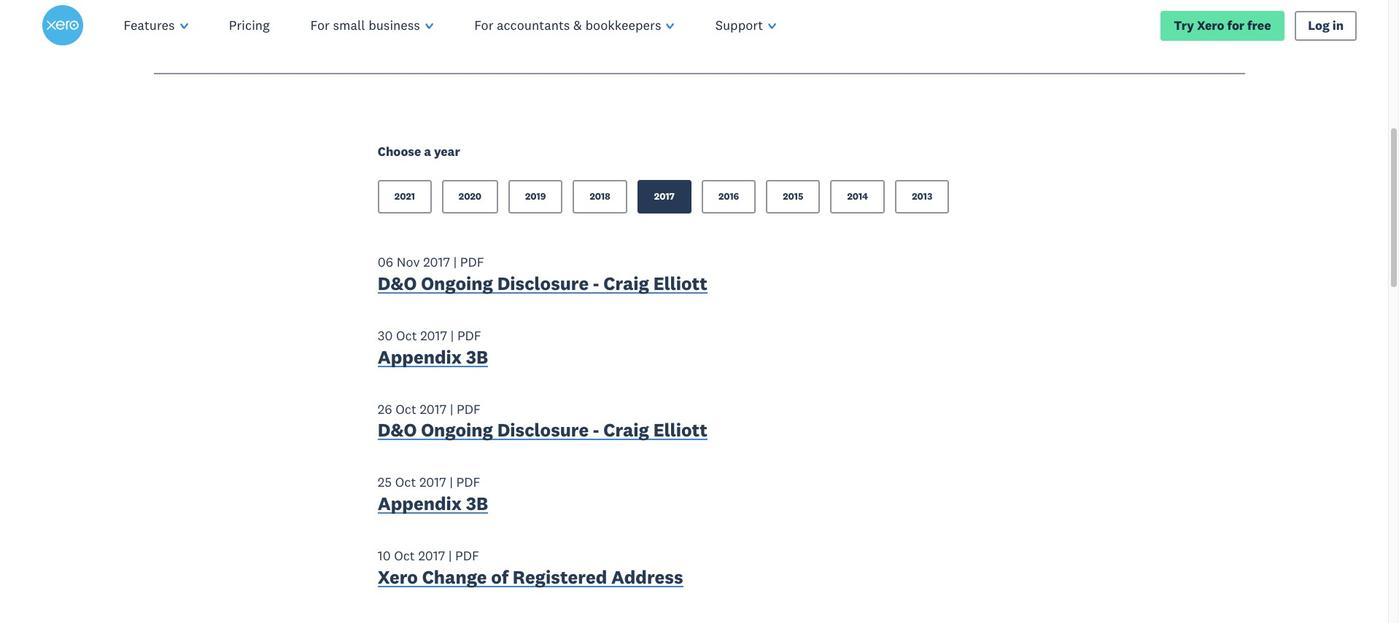 Task type: vqa. For each thing, say whether or not it's contained in the screenshot.
the topmost -
yes



Task type: locate. For each thing, give the bounding box(es) containing it.
contact investor relations
[[154, 23, 331, 42]]

0 vertical spatial elliott
[[654, 272, 708, 296]]

- for 26 oct 2017 | pdf d&o ongoing disclosure - craig elliott
[[593, 419, 599, 442]]

0 vertical spatial xero
[[1197, 17, 1225, 33]]

1 horizontal spatial for
[[474, 17, 494, 34]]

nov
[[397, 254, 420, 271]]

pdf for 10 oct 2017 | pdf xero change of registered address
[[455, 548, 479, 565]]

2017 inside 25 oct 2017 | pdf appendix 3b
[[419, 474, 446, 491]]

2015 button
[[766, 180, 820, 214]]

2017 right nov
[[423, 254, 450, 271]]

oct right 26
[[396, 401, 417, 418]]

2017
[[654, 191, 675, 203], [423, 254, 450, 271], [420, 328, 447, 344], [420, 401, 447, 418], [419, 474, 446, 491], [418, 548, 445, 565]]

2017 inside button
[[654, 191, 675, 203]]

| right nov
[[453, 254, 457, 271]]

1 d&o from the top
[[378, 272, 417, 296]]

oct right '10'
[[394, 548, 415, 565]]

3b for 25 oct 2017 | pdf appendix 3b
[[466, 492, 488, 516]]

for inside dropdown button
[[311, 17, 330, 34]]

-
[[593, 272, 599, 296], [593, 419, 599, 442]]

2 appendix from the top
[[378, 492, 462, 516]]

d&o down nov
[[378, 272, 417, 296]]

craig
[[604, 272, 649, 296], [604, 419, 649, 442]]

1 vertical spatial 3b
[[466, 492, 488, 516]]

oct inside 25 oct 2017 | pdf appendix 3b
[[395, 474, 416, 491]]

d&o ongoing disclosure - craig elliott link
[[378, 272, 708, 299], [378, 419, 708, 446]]

0 vertical spatial 3b
[[466, 346, 488, 369]]

2 3b from the top
[[466, 492, 488, 516]]

craig inside 26 oct 2017 | pdf d&o ongoing disclosure - craig elliott
[[604, 419, 649, 442]]

0 vertical spatial d&o
[[378, 272, 417, 296]]

try xero for free link
[[1161, 10, 1285, 41]]

craig for 26 oct 2017 | pdf d&o ongoing disclosure - craig elliott
[[604, 419, 649, 442]]

2 ongoing from the top
[[421, 419, 493, 442]]

0 vertical spatial appendix 3b link
[[378, 346, 488, 372]]

1 horizontal spatial xero
[[1197, 17, 1225, 33]]

2014 button
[[831, 180, 885, 214]]

2017 for 30 oct 2017 | pdf appendix 3b
[[420, 328, 447, 344]]

2017 button
[[638, 180, 692, 214]]

elliott
[[654, 272, 708, 296], [654, 419, 708, 442]]

| inside 26 oct 2017 | pdf d&o ongoing disclosure - craig elliott
[[450, 401, 454, 418]]

xero inside try xero for free link
[[1197, 17, 1225, 33]]

2017 right 30 at the bottom of the page
[[420, 328, 447, 344]]

pdf inside 06 nov 2017 | pdf d&o ongoing disclosure - craig elliott
[[460, 254, 484, 271]]

contact
[[154, 23, 208, 42]]

3b
[[466, 346, 488, 369], [466, 492, 488, 516]]

xero left the for
[[1197, 17, 1225, 33]]

2017 inside 06 nov 2017 | pdf d&o ongoing disclosure - craig elliott
[[423, 254, 450, 271]]

1 appendix 3b link from the top
[[378, 346, 488, 372]]

elliott inside 06 nov 2017 | pdf d&o ongoing disclosure - craig elliott
[[654, 272, 708, 296]]

| inside 25 oct 2017 | pdf appendix 3b
[[450, 474, 453, 491]]

appendix inside 25 oct 2017 | pdf appendix 3b
[[378, 492, 462, 516]]

oct for 26 oct 2017 | pdf d&o ongoing disclosure - craig elliott
[[396, 401, 417, 418]]

2 d&o ongoing disclosure - craig elliott link from the top
[[378, 419, 708, 446]]

0 vertical spatial ongoing
[[421, 272, 493, 296]]

xero
[[1197, 17, 1225, 33], [378, 566, 418, 589]]

for for for small business
[[311, 17, 330, 34]]

log
[[1308, 17, 1330, 33]]

oct right 30 at the bottom of the page
[[396, 328, 417, 344]]

1 disclosure from the top
[[497, 272, 589, 296]]

2016 button
[[702, 180, 756, 214]]

- inside 06 nov 2017 | pdf d&o ongoing disclosure - craig elliott
[[593, 272, 599, 296]]

2 disclosure from the top
[[497, 419, 589, 442]]

xero inside 10 oct 2017 | pdf xero change of registered address
[[378, 566, 418, 589]]

0 vertical spatial d&o ongoing disclosure - craig elliott link
[[378, 272, 708, 299]]

2013 button
[[895, 180, 949, 214]]

3b inside 30 oct 2017 | pdf appendix 3b
[[466, 346, 488, 369]]

appendix for 30 oct 2017 | pdf appendix 3b
[[378, 346, 462, 369]]

2019 button
[[509, 180, 563, 214]]

oct inside 10 oct 2017 | pdf xero change of registered address
[[394, 548, 415, 565]]

2017 right 25
[[419, 474, 446, 491]]

appendix inside 30 oct 2017 | pdf appendix 3b
[[378, 346, 462, 369]]

2013
[[912, 191, 933, 203]]

a
[[424, 144, 431, 160]]

features
[[124, 17, 175, 34]]

for inside dropdown button
[[474, 17, 494, 34]]

3b inside 25 oct 2017 | pdf appendix 3b
[[466, 492, 488, 516]]

1 elliott from the top
[[654, 272, 708, 296]]

| inside 06 nov 2017 | pdf d&o ongoing disclosure - craig elliott
[[453, 254, 457, 271]]

2017 left 2016
[[654, 191, 675, 203]]

2021
[[395, 191, 415, 203]]

30
[[378, 328, 393, 344]]

appendix down 25
[[378, 492, 462, 516]]

support button
[[695, 0, 797, 51]]

1 craig from the top
[[604, 272, 649, 296]]

| for 10 oct 2017 | pdf xero change of registered address
[[449, 548, 452, 565]]

2017 inside 30 oct 2017 | pdf appendix 3b
[[420, 328, 447, 344]]

pdf for 30 oct 2017 | pdf appendix 3b
[[457, 328, 481, 344]]

for for for accountants & bookkeepers
[[474, 17, 494, 34]]

- inside 26 oct 2017 | pdf d&o ongoing disclosure - craig elliott
[[593, 419, 599, 442]]

pricing link
[[209, 0, 290, 51]]

1 d&o ongoing disclosure - craig elliott link from the top
[[378, 272, 708, 299]]

xero down '10'
[[378, 566, 418, 589]]

for small business button
[[290, 0, 454, 51]]

appendix down 30 at the bottom of the page
[[378, 346, 462, 369]]

1 vertical spatial appendix 3b link
[[378, 492, 488, 519]]

bookkeepers
[[586, 17, 661, 34]]

pdf inside 25 oct 2017 | pdf appendix 3b
[[456, 474, 480, 491]]

for left accountants
[[474, 17, 494, 34]]

d&o inside 26 oct 2017 | pdf d&o ongoing disclosure - craig elliott
[[378, 419, 417, 442]]

xero change of registered address link
[[378, 566, 683, 593]]

0 vertical spatial -
[[593, 272, 599, 296]]

ongoing up 25 oct 2017 | pdf appendix 3b
[[421, 419, 493, 442]]

d&o for 26 oct 2017 | pdf d&o ongoing disclosure - craig elliott
[[378, 419, 417, 442]]

2017 for 25 oct 2017 | pdf appendix 3b
[[419, 474, 446, 491]]

disclosure for 26 oct 2017 | pdf d&o ongoing disclosure - craig elliott
[[497, 419, 589, 442]]

| down 30 oct 2017 | pdf appendix 3b
[[450, 401, 454, 418]]

2017 inside 10 oct 2017 | pdf xero change of registered address
[[418, 548, 445, 565]]

elliott for 26 oct 2017 | pdf d&o ongoing disclosure - craig elliott
[[654, 419, 708, 442]]

disclosure for 06 nov 2017 | pdf d&o ongoing disclosure - craig elliott
[[497, 272, 589, 296]]

2017 up change
[[418, 548, 445, 565]]

disclosure
[[497, 272, 589, 296], [497, 419, 589, 442]]

ongoing inside 26 oct 2017 | pdf d&o ongoing disclosure - craig elliott
[[421, 419, 493, 442]]

0 vertical spatial craig
[[604, 272, 649, 296]]

oct for 25 oct 2017 | pdf appendix 3b
[[395, 474, 416, 491]]

address
[[611, 566, 683, 589]]

1 ongoing from the top
[[421, 272, 493, 296]]

ongoing for 26 oct 2017 | pdf d&o ongoing disclosure - craig elliott
[[421, 419, 493, 442]]

d&o down 26
[[378, 419, 417, 442]]

appendix
[[378, 346, 462, 369], [378, 492, 462, 516]]

ongoing
[[421, 272, 493, 296], [421, 419, 493, 442]]

1 for from the left
[[311, 17, 330, 34]]

disclosure inside 26 oct 2017 | pdf d&o ongoing disclosure - craig elliott
[[497, 419, 589, 442]]

oct for 10 oct 2017 | pdf xero change of registered address
[[394, 548, 415, 565]]

oct inside 30 oct 2017 | pdf appendix 3b
[[396, 328, 417, 344]]

2 craig from the top
[[604, 419, 649, 442]]

pdf inside 26 oct 2017 | pdf d&o ongoing disclosure - craig elliott
[[457, 401, 481, 418]]

craig inside 06 nov 2017 | pdf d&o ongoing disclosure - craig elliott
[[604, 272, 649, 296]]

d&o ongoing disclosure - craig elliott link for 06 nov 2017 | pdf d&o ongoing disclosure - craig elliott
[[378, 272, 708, 299]]

ongoing up 30 oct 2017 | pdf appendix 3b
[[421, 272, 493, 296]]

appendix 3b link down 30 at the bottom of the page
[[378, 346, 488, 372]]

elliott inside 26 oct 2017 | pdf d&o ongoing disclosure - craig elliott
[[654, 419, 708, 442]]

1 vertical spatial disclosure
[[497, 419, 589, 442]]

for left small
[[311, 17, 330, 34]]

0 vertical spatial disclosure
[[497, 272, 589, 296]]

| right 25
[[450, 474, 453, 491]]

| inside 30 oct 2017 | pdf appendix 3b
[[451, 328, 454, 344]]

1 vertical spatial appendix
[[378, 492, 462, 516]]

pdf inside 30 oct 2017 | pdf appendix 3b
[[457, 328, 481, 344]]

2 for from the left
[[474, 17, 494, 34]]

disclosure inside 06 nov 2017 | pdf d&o ongoing disclosure - craig elliott
[[497, 272, 589, 296]]

| right 30 at the bottom of the page
[[451, 328, 454, 344]]

d&o for 06 nov 2017 | pdf d&o ongoing disclosure - craig elliott
[[378, 272, 417, 296]]

choose
[[378, 144, 421, 160]]

30 oct 2017 | pdf appendix 3b
[[378, 328, 488, 369]]

1 vertical spatial craig
[[604, 419, 649, 442]]

of
[[491, 566, 509, 589]]

1 - from the top
[[593, 272, 599, 296]]

| up change
[[449, 548, 452, 565]]

ongoing inside 06 nov 2017 | pdf d&o ongoing disclosure - craig elliott
[[421, 272, 493, 296]]

1 appendix from the top
[[378, 346, 462, 369]]

2017 right 26
[[420, 401, 447, 418]]

|
[[453, 254, 457, 271], [451, 328, 454, 344], [450, 401, 454, 418], [450, 474, 453, 491], [449, 548, 452, 565]]

oct
[[396, 328, 417, 344], [396, 401, 417, 418], [395, 474, 416, 491], [394, 548, 415, 565]]

2 appendix 3b link from the top
[[378, 492, 488, 519]]

1 vertical spatial d&o ongoing disclosure - craig elliott link
[[378, 419, 708, 446]]

oct right 25
[[395, 474, 416, 491]]

1 vertical spatial -
[[593, 419, 599, 442]]

1 vertical spatial elliott
[[654, 419, 708, 442]]

1 3b from the top
[[466, 346, 488, 369]]

25
[[378, 474, 392, 491]]

| inside 10 oct 2017 | pdf xero change of registered address
[[449, 548, 452, 565]]

in
[[1333, 17, 1344, 33]]

2014
[[847, 191, 868, 203]]

&
[[573, 17, 582, 34]]

d&o inside 06 nov 2017 | pdf d&o ongoing disclosure - craig elliott
[[378, 272, 417, 296]]

2 elliott from the top
[[654, 419, 708, 442]]

for
[[311, 17, 330, 34], [474, 17, 494, 34]]

pdf
[[460, 254, 484, 271], [457, 328, 481, 344], [457, 401, 481, 418], [456, 474, 480, 491], [455, 548, 479, 565]]

appendix 3b link
[[378, 346, 488, 372], [378, 492, 488, 519]]

appendix 3b link down 25
[[378, 492, 488, 519]]

1 vertical spatial ongoing
[[421, 419, 493, 442]]

| for 06 nov 2017 | pdf d&o ongoing disclosure - craig elliott
[[453, 254, 457, 271]]

0 horizontal spatial xero
[[378, 566, 418, 589]]

craig for 06 nov 2017 | pdf d&o ongoing disclosure - craig elliott
[[604, 272, 649, 296]]

2021 button
[[378, 180, 432, 214]]

2017 inside 26 oct 2017 | pdf d&o ongoing disclosure - craig elliott
[[420, 401, 447, 418]]

0 vertical spatial appendix
[[378, 346, 462, 369]]

contact investor relations link
[[154, 23, 331, 46]]

oct inside 26 oct 2017 | pdf d&o ongoing disclosure - craig elliott
[[396, 401, 417, 418]]

2 - from the top
[[593, 419, 599, 442]]

1 vertical spatial xero
[[378, 566, 418, 589]]

2017 for 10 oct 2017 | pdf xero change of registered address
[[418, 548, 445, 565]]

1 vertical spatial d&o
[[378, 419, 417, 442]]

pdf inside 10 oct 2017 | pdf xero change of registered address
[[455, 548, 479, 565]]

d&o
[[378, 272, 417, 296], [378, 419, 417, 442]]

log in link
[[1295, 10, 1357, 41]]

2 d&o from the top
[[378, 419, 417, 442]]

0 horizontal spatial for
[[311, 17, 330, 34]]



Task type: describe. For each thing, give the bounding box(es) containing it.
support
[[716, 17, 763, 34]]

| for 26 oct 2017 | pdf d&o ongoing disclosure - craig elliott
[[450, 401, 454, 418]]

investor
[[212, 23, 267, 42]]

for accountants & bookkeepers button
[[454, 0, 695, 51]]

2015
[[783, 191, 804, 203]]

small
[[333, 17, 365, 34]]

appendix for 25 oct 2017 | pdf appendix 3b
[[378, 492, 462, 516]]

for small business
[[311, 17, 420, 34]]

pdf for 06 nov 2017 | pdf d&o ongoing disclosure - craig elliott
[[460, 254, 484, 271]]

2018
[[590, 191, 611, 203]]

2020 button
[[442, 180, 498, 214]]

pricing
[[229, 17, 270, 34]]

features button
[[103, 0, 209, 51]]

- for 06 nov 2017 | pdf d&o ongoing disclosure - craig elliott
[[593, 272, 599, 296]]

26 oct 2017 | pdf d&o ongoing disclosure - craig elliott
[[378, 401, 708, 442]]

try
[[1174, 17, 1194, 33]]

accountants
[[497, 17, 570, 34]]

for
[[1228, 17, 1245, 33]]

pdf for 25 oct 2017 | pdf appendix 3b
[[456, 474, 480, 491]]

relations
[[271, 23, 331, 42]]

| for 25 oct 2017 | pdf appendix 3b
[[450, 474, 453, 491]]

10 oct 2017 | pdf xero change of registered address
[[378, 548, 683, 589]]

2019
[[525, 191, 546, 203]]

year
[[434, 144, 460, 160]]

xero homepage image
[[42, 5, 83, 46]]

try xero for free
[[1174, 17, 1271, 33]]

06 nov 2017 | pdf d&o ongoing disclosure - craig elliott
[[378, 254, 708, 296]]

pdf for 26 oct 2017 | pdf d&o ongoing disclosure - craig elliott
[[457, 401, 481, 418]]

2016
[[719, 191, 739, 203]]

choose a year
[[378, 144, 460, 160]]

oct for 30 oct 2017 | pdf appendix 3b
[[396, 328, 417, 344]]

10
[[378, 548, 391, 565]]

2018 button
[[573, 180, 627, 214]]

2020
[[459, 191, 482, 203]]

elliott for 06 nov 2017 | pdf d&o ongoing disclosure - craig elliott
[[654, 272, 708, 296]]

business
[[369, 17, 420, 34]]

06
[[378, 254, 393, 271]]

2017 for 06 nov 2017 | pdf d&o ongoing disclosure - craig elliott
[[423, 254, 450, 271]]

registered
[[513, 566, 607, 589]]

25 oct 2017 | pdf appendix 3b
[[378, 474, 488, 516]]

appendix 3b link for 30 oct 2017 | pdf appendix 3b
[[378, 346, 488, 372]]

d&o ongoing disclosure - craig elliott link for 26 oct 2017 | pdf d&o ongoing disclosure - craig elliott
[[378, 419, 708, 446]]

26
[[378, 401, 392, 418]]

ongoing for 06 nov 2017 | pdf d&o ongoing disclosure - craig elliott
[[421, 272, 493, 296]]

| for 30 oct 2017 | pdf appendix 3b
[[451, 328, 454, 344]]

for accountants & bookkeepers
[[474, 17, 661, 34]]

log in
[[1308, 17, 1344, 33]]

free
[[1248, 17, 1271, 33]]

2017 for 26 oct 2017 | pdf d&o ongoing disclosure - craig elliott
[[420, 401, 447, 418]]

change
[[422, 566, 487, 589]]

3b for 30 oct 2017 | pdf appendix 3b
[[466, 346, 488, 369]]

appendix 3b link for 25 oct 2017 | pdf appendix 3b
[[378, 492, 488, 519]]



